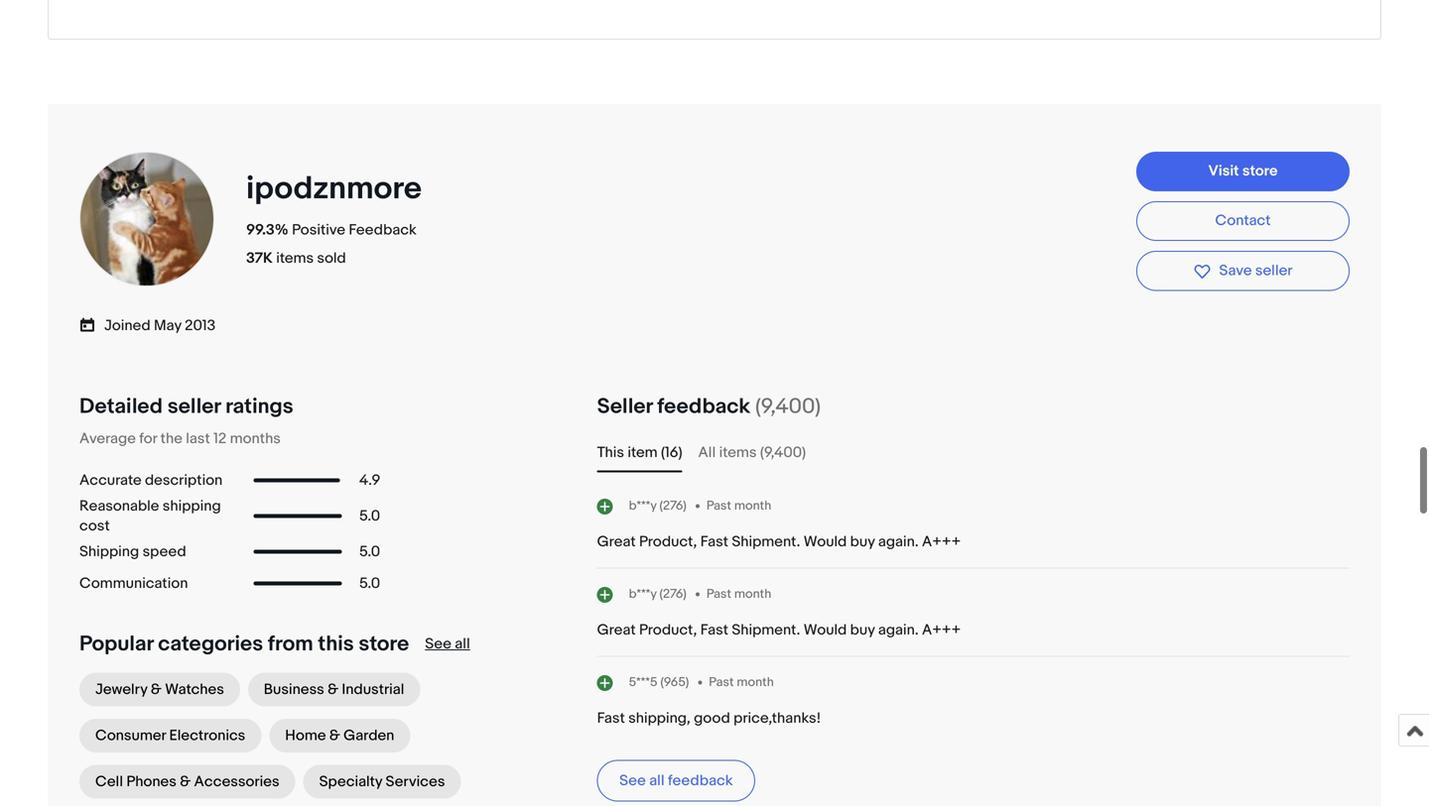 Task type: vqa. For each thing, say whether or not it's contained in the screenshot.
Services
yes



Task type: describe. For each thing, give the bounding box(es) containing it.
b***y
[[629, 36, 657, 51]]

shipping
[[85, 805, 152, 807]]

accessories
[[194, 223, 279, 241]]

like
[[206, 458, 248, 489]]

month
[[734, 36, 771, 52]]

list containing sony srs-xb100/h genuine extra bass portable bluetooth speaker free shipping
[[48, 489, 1382, 807]]

1 vertical spatial &
[[180, 223, 191, 241]]

(black)
[[443, 785, 487, 803]]

cell
[[95, 223, 123, 241]]

specialty services link
[[303, 215, 461, 249]]

srsxb100/b
[[314, 805, 400, 807]]

cell phones & accessories link
[[79, 215, 295, 249]]

popular
[[79, 81, 153, 107]]

extra for sony srs-xb100/h genuine extra bass portable bluetooth speaker free shipping
[[240, 766, 275, 783]]

xb100/h for sony srs-xb100/h genuine extra bass portable bluetooth speaker
[[650, 766, 710, 783]]

home & garden link
[[269, 169, 410, 202]]

you may also like
[[48, 458, 248, 489]]

home & garden
[[285, 177, 394, 194]]

phones
[[126, 223, 177, 241]]

home
[[285, 177, 326, 194]]

speaker inside sony srsxb100b xb100 portable bluetooth speaker (black) - srsxb100/b
[[384, 785, 439, 803]]

bluetooth inside sony srsxb100b xb100 portable bluetooth speaker (black) - srsxb100/b
[[314, 785, 380, 803]]

portable inside sony srsxb100b xb100 portable bluetooth speaker (black) - srsxb100/b
[[479, 766, 537, 783]]

portable for sony srs-xb100/h genuine extra bass portable bluetooth speaker
[[617, 785, 674, 803]]

sony srs-xb100/h genuine extra bass portable bluetooth speaker free shipping link
[[48, 505, 299, 807]]

xb100
[[433, 766, 476, 783]]

speaker for sony srs-xb100/h genuine extra bass portable bluetooth speaker free shipping
[[213, 785, 269, 803]]

bass for sony srs-xb100/h genuine extra bass portable bluetooth speaker free shipping
[[48, 785, 80, 803]]

xb100/h for sony srs-xb100/h genuine extra bass portable bluetooth speaker free shipping
[[116, 766, 176, 783]]

free
[[48, 805, 81, 807]]

also
[[152, 458, 200, 489]]

garden
[[344, 177, 394, 194]]

cell phones & accessories
[[95, 223, 279, 241]]

electronics
[[169, 177, 245, 194]]

networking
[[247, 269, 325, 287]]

srsxb100b
[[351, 766, 430, 783]]

& for home
[[329, 177, 340, 194]]

& for computers/tablets
[[232, 269, 243, 287]]

genuine for sony srs-xb100/h genuine extra bass portable bluetooth speaker free shipping
[[180, 766, 237, 783]]



Task type: locate. For each thing, give the bounding box(es) containing it.
services
[[386, 223, 445, 241]]

0 horizontal spatial speaker
[[213, 785, 269, 803]]

bluetooth for sony srs-xb100/h genuine extra bass portable bluetooth speaker free shipping
[[144, 785, 210, 803]]

sony inside sony srsxb100b xb100 portable bluetooth speaker (black) - srsxb100/b
[[314, 766, 348, 783]]

1 sony from the left
[[48, 766, 81, 783]]

specialty services
[[319, 223, 445, 241]]

computers/tablets
[[95, 269, 229, 287]]

sony inside sony srs-xb100/h genuine extra bass portable bluetooth speaker free shipping
[[48, 766, 81, 783]]

bass inside sony srs-xb100/h genuine extra bass portable bluetooth speaker free shipping
[[48, 785, 80, 803]]

genuine
[[180, 766, 237, 783], [713, 766, 771, 783]]

1 bluetooth from the left
[[144, 785, 210, 803]]

sony srsxb100b xb100 portable bluetooth speaker (black) - srsxb100/b
[[314, 766, 537, 807]]

sony inside sony srs-xb100/h genuine extra bass portable bluetooth speaker
[[581, 766, 614, 783]]

& inside "link"
[[232, 269, 243, 287]]

xb100/h inside sony srs-xb100/h genuine extra bass portable bluetooth speaker
[[650, 766, 710, 783]]

0 horizontal spatial sony
[[48, 766, 81, 783]]

speaker inside sony srs-xb100/h genuine extra bass portable bluetooth speaker
[[747, 785, 803, 803]]

this
[[318, 81, 354, 107]]

1 horizontal spatial bass
[[581, 785, 613, 803]]

extra for sony srs-xb100/h genuine extra bass portable bluetooth speaker
[[774, 766, 808, 783]]

speaker inside sony srs-xb100/h genuine extra bass portable bluetooth speaker free shipping
[[213, 785, 269, 803]]

speaker for sony srs-xb100/h genuine extra bass portable bluetooth speaker
[[747, 785, 803, 803]]

srs- for sony srs-xb100/h genuine extra bass portable bluetooth speaker free shipping
[[84, 766, 116, 783]]

communication
[[79, 24, 188, 42]]

3 bluetooth from the left
[[678, 785, 744, 803]]

sony srs-xb100/h genuine extra bass portable bluetooth speaker link
[[581, 505, 832, 807]]

2 extra from the left
[[774, 766, 808, 783]]

3 speaker from the left
[[747, 785, 803, 803]]

specialty
[[319, 223, 382, 241]]

computers/tablets & networking
[[95, 269, 325, 287]]

2 horizontal spatial speaker
[[747, 785, 803, 803]]

bluetooth inside sony srs-xb100/h genuine extra bass portable bluetooth speaker free shipping
[[144, 785, 210, 803]]

consumer
[[95, 177, 166, 194]]

1 speaker from the left
[[213, 785, 269, 803]]

1 horizontal spatial speaker
[[384, 785, 439, 803]]

sony for sony srsxb100b xb100 portable bluetooth speaker (black) - srsxb100/b
[[314, 766, 348, 783]]

1 bass from the left
[[48, 785, 80, 803]]

genuine inside sony srs-xb100/h genuine extra bass portable bluetooth speaker free shipping
[[180, 766, 237, 783]]

store
[[359, 81, 409, 107]]

categories
[[158, 81, 263, 107]]

1 srs- from the left
[[84, 766, 116, 783]]

0 horizontal spatial bass
[[48, 785, 80, 803]]

speaker
[[213, 785, 269, 803], [384, 785, 439, 803], [747, 785, 803, 803]]

2 speaker from the left
[[384, 785, 439, 803]]

portable inside sony srs-xb100/h genuine extra bass portable bluetooth speaker
[[617, 785, 674, 803]]

0 horizontal spatial srs-
[[84, 766, 116, 783]]

& right phones
[[180, 223, 191, 241]]

0 horizontal spatial portable
[[83, 785, 141, 803]]

2 bluetooth from the left
[[314, 785, 380, 803]]

1 horizontal spatial bluetooth
[[314, 785, 380, 803]]

1 horizontal spatial &
[[232, 269, 243, 287]]

& down accessories
[[232, 269, 243, 287]]

& right home
[[329, 177, 340, 194]]

you
[[48, 458, 92, 489]]

2 horizontal spatial sony
[[581, 766, 614, 783]]

1 horizontal spatial srs-
[[618, 766, 650, 783]]

consumer electronics
[[95, 177, 245, 194]]

0 horizontal spatial xb100/h
[[116, 766, 176, 783]]

popular categories from this store
[[79, 81, 409, 107]]

1 extra from the left
[[240, 766, 275, 783]]

1 horizontal spatial genuine
[[713, 766, 771, 783]]

extra inside sony srs-xb100/h genuine extra bass portable bluetooth speaker free shipping
[[240, 766, 275, 783]]

genuine for sony srs-xb100/h genuine extra bass portable bluetooth speaker
[[713, 766, 771, 783]]

2 horizontal spatial bluetooth
[[678, 785, 744, 803]]

0 horizontal spatial extra
[[240, 766, 275, 783]]

3 sony from the left
[[581, 766, 614, 783]]

2 sony from the left
[[314, 766, 348, 783]]

sony for sony srs-xb100/h genuine extra bass portable bluetooth speaker
[[581, 766, 614, 783]]

consumer electronics link
[[79, 169, 261, 202]]

past
[[706, 36, 731, 52]]

0 horizontal spatial bluetooth
[[144, 785, 210, 803]]

extra inside sony srs-xb100/h genuine extra bass portable bluetooth speaker
[[774, 766, 808, 783]]

-
[[491, 785, 497, 803]]

srs-
[[84, 766, 116, 783], [618, 766, 650, 783]]

sony for sony srs-xb100/h genuine extra bass portable bluetooth speaker free shipping
[[48, 766, 81, 783]]

portable
[[479, 766, 537, 783], [83, 785, 141, 803], [617, 785, 674, 803]]

b***y (276)
[[629, 36, 687, 51]]

&
[[329, 177, 340, 194], [180, 223, 191, 241], [232, 269, 243, 287]]

0 horizontal spatial genuine
[[180, 766, 237, 783]]

sony srs-xb100/h genuine extra bass portable bluetooth speaker free shipping
[[48, 766, 275, 807]]

sony srsxb100b xb100 portable bluetooth speaker (black) - srsxb100/b link
[[314, 505, 565, 807]]

2 vertical spatial &
[[232, 269, 243, 287]]

2 xb100/h from the left
[[650, 766, 710, 783]]

bass
[[48, 785, 80, 803], [581, 785, 613, 803]]

srs- inside sony srs-xb100/h genuine extra bass portable bluetooth speaker
[[618, 766, 650, 783]]

2 srs- from the left
[[618, 766, 650, 783]]

(276)
[[660, 36, 687, 51]]

extra
[[240, 766, 275, 783], [774, 766, 808, 783]]

1 horizontal spatial portable
[[479, 766, 537, 783]]

xb100/h
[[116, 766, 176, 783], [650, 766, 710, 783]]

xb100/h inside sony srs-xb100/h genuine extra bass portable bluetooth speaker free shipping
[[116, 766, 176, 783]]

1 xb100/h from the left
[[116, 766, 176, 783]]

bluetooth for sony srs-xb100/h genuine extra bass portable bluetooth speaker
[[678, 785, 744, 803]]

1 horizontal spatial xb100/h
[[650, 766, 710, 783]]

portable inside sony srs-xb100/h genuine extra bass portable bluetooth speaker free shipping
[[83, 785, 141, 803]]

list
[[48, 489, 1382, 807]]

1 horizontal spatial sony
[[314, 766, 348, 783]]

2 genuine from the left
[[713, 766, 771, 783]]

2 horizontal spatial &
[[329, 177, 340, 194]]

2 bass from the left
[[581, 785, 613, 803]]

srs- for sony srs-xb100/h genuine extra bass portable bluetooth speaker
[[618, 766, 650, 783]]

computers/tablets & networking link
[[79, 261, 335, 295]]

0 vertical spatial &
[[329, 177, 340, 194]]

5.0
[[359, 24, 380, 42]]

sony srs-xb100/h genuine extra bass portable bluetooth speaker
[[581, 766, 808, 803]]

bluetooth
[[144, 785, 210, 803], [314, 785, 380, 803], [678, 785, 744, 803]]

from
[[268, 81, 313, 107]]

may
[[98, 458, 146, 489]]

bass for sony srs-xb100/h genuine extra bass portable bluetooth speaker
[[581, 785, 613, 803]]

bluetooth inside sony srs-xb100/h genuine extra bass portable bluetooth speaker
[[678, 785, 744, 803]]

1 genuine from the left
[[180, 766, 237, 783]]

2 horizontal spatial portable
[[617, 785, 674, 803]]

bass inside sony srs-xb100/h genuine extra bass portable bluetooth speaker
[[581, 785, 613, 803]]

0 horizontal spatial &
[[180, 223, 191, 241]]

genuine inside sony srs-xb100/h genuine extra bass portable bluetooth speaker
[[713, 766, 771, 783]]

sony
[[48, 766, 81, 783], [314, 766, 348, 783], [581, 766, 614, 783]]

past month
[[706, 36, 771, 52]]

1 horizontal spatial extra
[[774, 766, 808, 783]]

srs- inside sony srs-xb100/h genuine extra bass portable bluetooth speaker free shipping
[[84, 766, 116, 783]]

portable for sony srs-xb100/h genuine extra bass portable bluetooth speaker free shipping
[[83, 785, 141, 803]]



